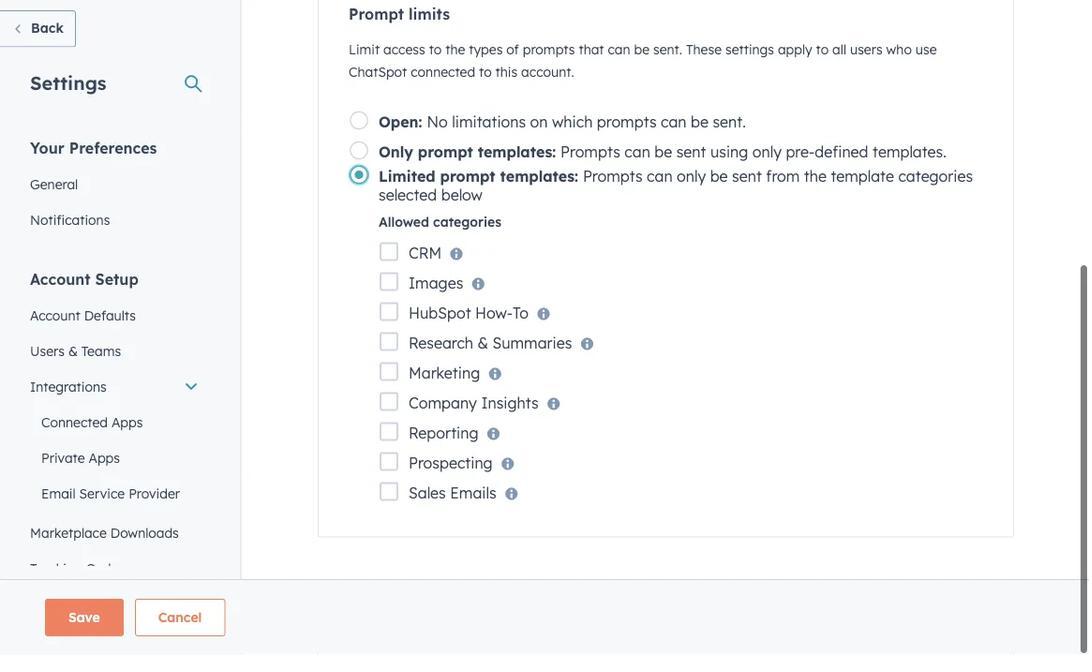 Task type: describe. For each thing, give the bounding box(es) containing it.
apply
[[778, 50, 813, 66]]

tracking code link
[[19, 560, 210, 595]]

setup
[[95, 278, 139, 297]]

general link
[[19, 175, 210, 211]]

limited
[[379, 175, 436, 194]]

& for users
[[68, 351, 78, 368]]

your preferences
[[30, 147, 157, 166]]

provider
[[129, 494, 180, 510]]

email
[[41, 494, 76, 510]]

private apps link
[[19, 449, 210, 484]]

downloads
[[110, 533, 179, 550]]

back
[[31, 28, 64, 45]]

of
[[507, 50, 519, 66]]

marketplace downloads
[[30, 533, 179, 550]]

only prompt templates: prompts can be sent using only pre-defined templates.
[[379, 151, 947, 170]]

company
[[409, 402, 477, 421]]

that
[[579, 50, 605, 66]]

account setup element
[[19, 277, 210, 656]]

research
[[409, 342, 474, 361]]

limits
[[409, 13, 450, 32]]

chatspot
[[349, 72, 407, 89]]

limit access to the types of prompts that can be sent. these settings apply to all users who use chatspot connected to this account.
[[349, 50, 938, 89]]

connected apps
[[41, 423, 143, 439]]

1 horizontal spatial prompts
[[597, 121, 657, 140]]

access
[[384, 50, 426, 66]]

users & teams link
[[19, 342, 210, 378]]

integrations
[[30, 387, 107, 403]]

on
[[531, 121, 548, 140]]

& for research
[[478, 342, 489, 361]]

prospecting
[[409, 462, 493, 481]]

templates.
[[873, 151, 947, 170]]

settings
[[30, 79, 106, 103]]

the inside prompts can only be sent from the template categories selected below
[[805, 175, 827, 194]]

template
[[831, 175, 895, 194]]

1 horizontal spatial sent.
[[713, 121, 747, 140]]

prompts can only be sent from the template categories selected below
[[379, 175, 974, 213]]

1 vertical spatial categories
[[433, 222, 502, 239]]

crm
[[409, 252, 442, 271]]

allowed categories
[[379, 222, 502, 239]]

apps for private apps
[[89, 458, 120, 475]]

teams
[[81, 351, 121, 368]]

can up only prompt templates: prompts can be sent using only pre-defined templates.
[[661, 121, 687, 140]]

notifications
[[30, 220, 110, 236]]

defaults
[[84, 316, 136, 332]]

1 horizontal spatial only
[[753, 151, 782, 170]]

insights
[[482, 402, 539, 421]]

prompts inside limit access to the types of prompts that can be sent. these settings apply to all users who use chatspot connected to this account.
[[523, 50, 575, 66]]

limit
[[349, 50, 380, 66]]

how-
[[476, 312, 513, 331]]

using
[[711, 151, 749, 170]]

your
[[30, 147, 65, 166]]

connected
[[411, 72, 476, 89]]

types
[[469, 50, 503, 66]]

service
[[79, 494, 125, 510]]

0 horizontal spatial sent
[[677, 151, 707, 170]]

your preferences element
[[19, 146, 210, 246]]

emails
[[450, 492, 497, 511]]

open: no limitations on which prompts can be sent.
[[379, 121, 747, 140]]

company insights
[[409, 402, 539, 421]]

summaries
[[493, 342, 573, 361]]

account defaults link
[[19, 306, 210, 342]]

settings
[[726, 50, 775, 66]]

users & teams
[[30, 351, 121, 368]]

only inside prompts can only be sent from the template categories selected below
[[677, 175, 706, 194]]

integrations button
[[19, 378, 210, 413]]

research & summaries
[[409, 342, 573, 361]]

connected
[[41, 423, 108, 439]]

can inside limit access to the types of prompts that can be sent. these settings apply to all users who use chatspot connected to this account.
[[608, 50, 631, 66]]

save
[[68, 610, 100, 626]]

preferences
[[69, 147, 157, 166]]

selected
[[379, 194, 437, 213]]

users
[[851, 50, 883, 66]]

allowed
[[379, 222, 430, 239]]

which
[[552, 121, 593, 140]]

limitations
[[452, 121, 526, 140]]

2 horizontal spatial to
[[817, 50, 829, 66]]

the inside limit access to the types of prompts that can be sent. these settings apply to all users who use chatspot connected to this account.
[[446, 50, 466, 66]]

categories inside prompts can only be sent from the template categories selected below
[[899, 175, 974, 194]]



Task type: vqa. For each thing, say whether or not it's contained in the screenshot.
bottom only
yes



Task type: locate. For each thing, give the bounding box(es) containing it.
email service provider link
[[19, 484, 210, 520]]

prompt up allowed categories
[[440, 175, 496, 194]]

prompt
[[418, 151, 474, 170], [440, 175, 496, 194]]

prompt for limited
[[440, 175, 496, 194]]

sent.
[[654, 50, 683, 66], [713, 121, 747, 140]]

connected apps link
[[19, 413, 210, 449]]

from
[[767, 175, 800, 194]]

the down pre-
[[805, 175, 827, 194]]

0 vertical spatial prompt
[[418, 151, 474, 170]]

images
[[409, 282, 464, 301]]

categories down templates.
[[899, 175, 974, 194]]

pre-
[[786, 151, 815, 170]]

& down how-
[[478, 342, 489, 361]]

sales emails
[[409, 492, 497, 511]]

allowed categories element
[[379, 246, 595, 516]]

& inside allowed categories element
[[478, 342, 489, 361]]

be down using
[[711, 175, 728, 194]]

0 vertical spatial prompts
[[561, 151, 621, 170]]

1 vertical spatial account
[[30, 316, 80, 332]]

only down only prompt templates: prompts can be sent using only pre-defined templates.
[[677, 175, 706, 194]]

defined
[[815, 151, 869, 170]]

can
[[608, 50, 631, 66], [661, 121, 687, 140], [625, 151, 651, 170], [647, 175, 673, 194]]

0 horizontal spatial prompts
[[523, 50, 575, 66]]

templates: for only prompt templates: prompts can be sent using only pre-defined templates.
[[478, 151, 556, 170]]

to
[[429, 50, 442, 66], [817, 50, 829, 66], [479, 72, 492, 89]]

&
[[478, 342, 489, 361], [68, 351, 78, 368]]

1 vertical spatial prompts
[[583, 175, 643, 194]]

prompts up account.
[[523, 50, 575, 66]]

prompt
[[349, 13, 404, 32]]

marketplace
[[30, 533, 107, 550]]

to left all
[[817, 50, 829, 66]]

prompt down no
[[418, 151, 474, 170]]

be up prompts can only be sent from the template categories selected below
[[655, 151, 673, 170]]

prompt limits
[[349, 13, 450, 32]]

1 vertical spatial templates:
[[500, 175, 579, 194]]

prompts down only prompt templates: prompts can be sent using only pre-defined templates.
[[583, 175, 643, 194]]

all
[[833, 50, 847, 66]]

users
[[30, 351, 65, 368]]

to up connected
[[429, 50, 442, 66]]

private
[[41, 458, 85, 475]]

the up connected
[[446, 50, 466, 66]]

1 horizontal spatial categories
[[899, 175, 974, 194]]

open:
[[379, 121, 423, 140]]

apps for connected apps
[[112, 423, 143, 439]]

0 horizontal spatial to
[[429, 50, 442, 66]]

be
[[635, 50, 650, 66], [691, 121, 709, 140], [655, 151, 673, 170], [711, 175, 728, 194]]

marketplace downloads link
[[19, 524, 210, 560]]

to
[[513, 312, 529, 331]]

use
[[916, 50, 938, 66]]

no
[[427, 121, 448, 140]]

only
[[753, 151, 782, 170], [677, 175, 706, 194]]

templates: for limited prompt templates:
[[500, 175, 579, 194]]

sent up prompts can only be sent from the template categories selected below
[[677, 151, 707, 170]]

0 horizontal spatial only
[[677, 175, 706, 194]]

tracking
[[30, 569, 82, 585]]

0 vertical spatial prompts
[[523, 50, 575, 66]]

private apps
[[41, 458, 120, 475]]

1 account from the top
[[30, 278, 91, 297]]

be right that
[[635, 50, 650, 66]]

marketing
[[409, 372, 480, 391]]

prompts
[[523, 50, 575, 66], [597, 121, 657, 140]]

sent inside prompts can only be sent from the template categories selected below
[[733, 175, 762, 194]]

1 vertical spatial prompts
[[597, 121, 657, 140]]

back link
[[0, 19, 76, 56]]

account inside 'link'
[[30, 316, 80, 332]]

who
[[887, 50, 913, 66]]

0 vertical spatial templates:
[[478, 151, 556, 170]]

limited prompt templates:
[[379, 175, 583, 194]]

can down only prompt templates: prompts can be sent using only pre-defined templates.
[[647, 175, 673, 194]]

apps down integrations button
[[112, 423, 143, 439]]

1 vertical spatial only
[[677, 175, 706, 194]]

hubspot
[[409, 312, 471, 331]]

0 horizontal spatial &
[[68, 351, 78, 368]]

1 vertical spatial sent
[[733, 175, 762, 194]]

hubspot how-to
[[409, 312, 529, 331]]

prompts down the which
[[561, 151, 621, 170]]

page section element
[[0, 599, 1090, 637]]

sent. inside limit access to the types of prompts that can be sent. these settings apply to all users who use chatspot connected to this account.
[[654, 50, 683, 66]]

can right that
[[608, 50, 631, 66]]

sent down using
[[733, 175, 762, 194]]

1 horizontal spatial sent
[[733, 175, 762, 194]]

1 horizontal spatial the
[[805, 175, 827, 194]]

0 vertical spatial sent.
[[654, 50, 683, 66]]

0 vertical spatial the
[[446, 50, 466, 66]]

0 horizontal spatial sent.
[[654, 50, 683, 66]]

sent
[[677, 151, 707, 170], [733, 175, 762, 194]]

sent. up using
[[713, 121, 747, 140]]

can up prompts can only be sent from the template categories selected below
[[625, 151, 651, 170]]

1 horizontal spatial to
[[479, 72, 492, 89]]

2 account from the top
[[30, 316, 80, 332]]

account for account setup
[[30, 278, 91, 297]]

categories down below
[[433, 222, 502, 239]]

can inside prompts can only be sent from the template categories selected below
[[647, 175, 673, 194]]

apps up service
[[89, 458, 120, 475]]

this
[[496, 72, 518, 89]]

account for account defaults
[[30, 316, 80, 332]]

prompt for only
[[418, 151, 474, 170]]

prompts inside prompts can only be sent from the template categories selected below
[[583, 175, 643, 194]]

0 vertical spatial apps
[[112, 423, 143, 439]]

& inside account setup element
[[68, 351, 78, 368]]

0 vertical spatial categories
[[899, 175, 974, 194]]

cancel button
[[135, 599, 225, 637]]

be inside limit access to the types of prompts that can be sent. these settings apply to all users who use chatspot connected to this account.
[[635, 50, 650, 66]]

account setup
[[30, 278, 139, 297]]

account up account defaults
[[30, 278, 91, 297]]

be up only prompt templates: prompts can be sent using only pre-defined templates.
[[691, 121, 709, 140]]

0 vertical spatial sent
[[677, 151, 707, 170]]

these
[[687, 50, 722, 66]]

1 vertical spatial sent.
[[713, 121, 747, 140]]

1 horizontal spatial &
[[478, 342, 489, 361]]

code
[[86, 569, 118, 585]]

0 vertical spatial account
[[30, 278, 91, 297]]

templates:
[[478, 151, 556, 170], [500, 175, 579, 194]]

account defaults
[[30, 316, 136, 332]]

& right users
[[68, 351, 78, 368]]

below
[[442, 194, 483, 213]]

tracking code
[[30, 569, 118, 585]]

cancel
[[158, 610, 202, 626]]

1 vertical spatial prompt
[[440, 175, 496, 194]]

1 vertical spatial apps
[[89, 458, 120, 475]]

to left this
[[479, 72, 492, 89]]

notifications link
[[19, 211, 210, 246]]

account.
[[522, 72, 575, 89]]

only
[[379, 151, 414, 170]]

general
[[30, 184, 78, 201]]

sales
[[409, 492, 446, 511]]

0 vertical spatial only
[[753, 151, 782, 170]]

save button
[[45, 599, 124, 637]]

1 vertical spatial the
[[805, 175, 827, 194]]

apps
[[112, 423, 143, 439], [89, 458, 120, 475]]

prompts up only prompt templates: prompts can be sent using only pre-defined templates.
[[597, 121, 657, 140]]

only up from
[[753, 151, 782, 170]]

be inside prompts can only be sent from the template categories selected below
[[711, 175, 728, 194]]

reporting
[[409, 432, 479, 451]]

account
[[30, 278, 91, 297], [30, 316, 80, 332]]

0 horizontal spatial the
[[446, 50, 466, 66]]

sent. left these
[[654, 50, 683, 66]]

0 horizontal spatial categories
[[433, 222, 502, 239]]

account up users
[[30, 316, 80, 332]]



